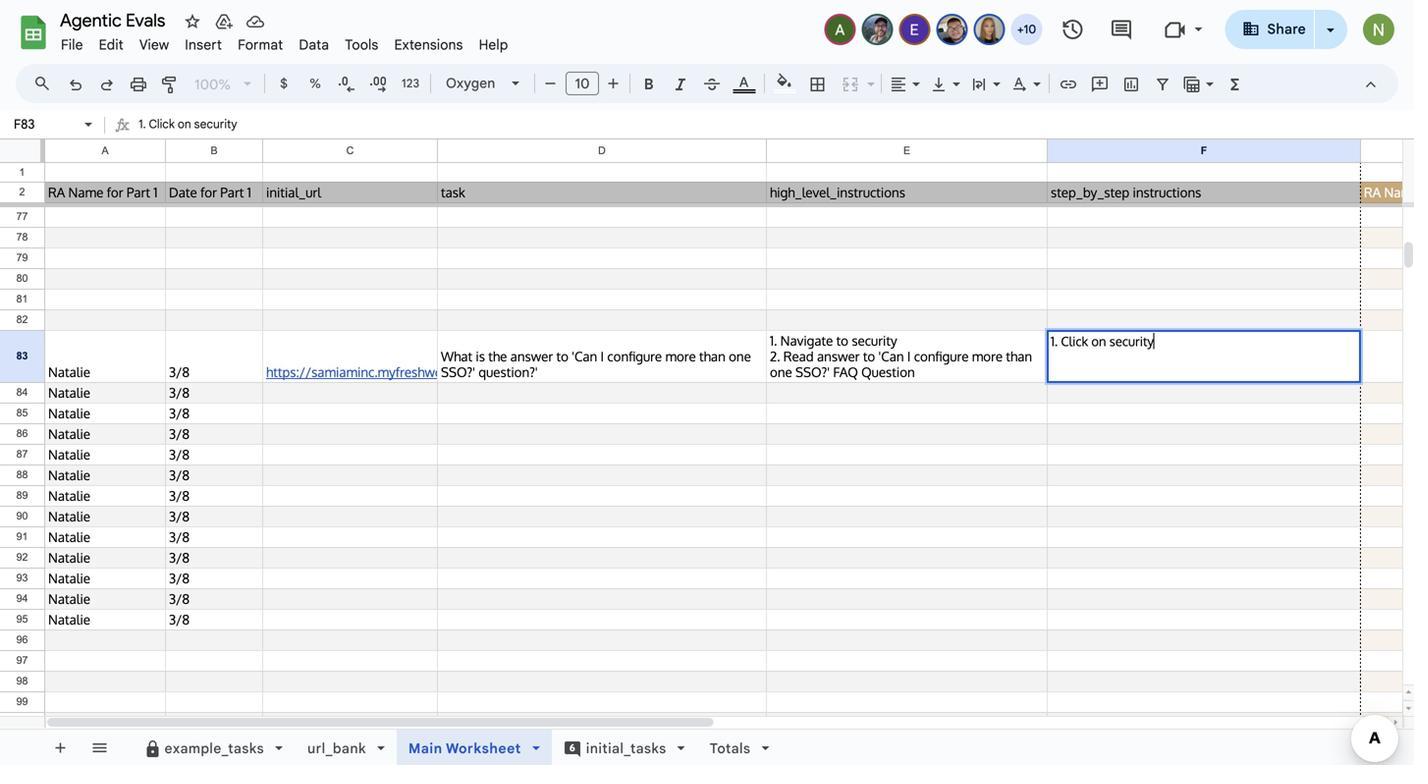 Task type: describe. For each thing, give the bounding box(es) containing it.
main worksheet button
[[397, 730, 552, 765]]

quick sharing actions image
[[1327, 28, 1335, 59]]

1 toolbar from the left
[[40, 730, 123, 765]]

security for 1. click on security field
[[1110, 333, 1154, 349]]

ben chafik image
[[939, 16, 966, 43]]

Zoom field
[[187, 70, 260, 99]]

click for 1. click on security field
[[1061, 333, 1089, 349]]

file menu item
[[53, 33, 91, 56]]

format
[[238, 36, 283, 54]]

123 button
[[395, 69, 426, 98]]

+10 button
[[1009, 12, 1045, 47]]

share button
[[1226, 10, 1315, 49]]

Menus field
[[25, 70, 68, 97]]

data
[[299, 36, 329, 54]]

+10
[[1018, 22, 1037, 37]]

$
[[280, 76, 288, 91]]

file
[[61, 36, 83, 54]]

menu bar inside menu bar banner
[[53, 26, 516, 58]]

Zoom text field
[[190, 71, 237, 98]]

font list. oxygen selected. option
[[446, 70, 500, 97]]

main toolbar
[[58, 69, 1253, 101]]

katherine seehafer image
[[976, 16, 1004, 43]]

format menu item
[[230, 33, 291, 56]]

Rename text field
[[53, 8, 177, 31]]

6
[[570, 742, 575, 754]]

% button
[[301, 69, 330, 98]]

1. for 1. click on security field
[[139, 117, 146, 132]]

vertical align image
[[928, 70, 951, 97]]

tools menu item
[[337, 33, 387, 56]]

worksheet
[[446, 740, 521, 757]]

totals
[[710, 740, 751, 757]]

eesa khan image
[[901, 16, 929, 43]]

borders image
[[807, 70, 830, 97]]

%
[[310, 76, 321, 91]]

view menu item
[[132, 33, 177, 56]]

angela cha image
[[827, 16, 854, 43]]

1. click on security for 1. click on security field
[[1051, 333, 1154, 349]]

view
[[139, 36, 169, 54]]

tools
[[345, 36, 379, 54]]

help
[[479, 36, 508, 54]]

text color image
[[733, 70, 756, 93]]

example_tasks
[[165, 740, 264, 757]]

totals button
[[697, 730, 782, 765]]

text rotation image
[[1009, 70, 1032, 97]]

data menu item
[[291, 33, 337, 56]]

all sheets image
[[84, 732, 115, 763]]

extensions menu item
[[387, 33, 471, 56]]

$ button
[[269, 69, 299, 98]]



Task type: vqa. For each thing, say whether or not it's contained in the screenshot.
Headings you add to the document will appear here.
no



Task type: locate. For each thing, give the bounding box(es) containing it.
0 vertical spatial 1.
[[139, 117, 146, 132]]

F83 field
[[1051, 333, 1358, 349]]

initial_tasks
[[586, 740, 667, 757]]

edit menu item
[[91, 33, 132, 56]]

text wrapping image
[[969, 70, 991, 97]]

1. click on security for 1. click on security field
[[139, 117, 237, 132]]

on for 1. click on security field
[[178, 117, 191, 132]]

main worksheet
[[409, 740, 521, 757]]

0 horizontal spatial on
[[178, 117, 191, 132]]

toolbar
[[40, 730, 123, 765], [125, 730, 799, 765]]

on for 1. click on security field
[[1092, 333, 1107, 349]]

security
[[194, 117, 237, 132], [1110, 333, 1154, 349]]

application containing share
[[0, 0, 1415, 765]]

1 vertical spatial on
[[1092, 333, 1107, 349]]

security for 1. click on security field
[[194, 117, 237, 132]]

0 horizontal spatial security
[[194, 117, 237, 132]]

1 vertical spatial click
[[1061, 333, 1089, 349]]

main
[[409, 740, 443, 757]]

name box (⌘ + j) element
[[6, 113, 98, 137]]

Font size text field
[[567, 72, 598, 95]]

0 horizontal spatial click
[[149, 117, 175, 132]]

1 vertical spatial 1.
[[1051, 333, 1058, 349]]

on
[[178, 117, 191, 132], [1092, 333, 1107, 349]]

1 horizontal spatial on
[[1092, 333, 1107, 349]]

example_tasks button
[[131, 730, 296, 765]]

menu bar
[[53, 26, 516, 58]]

on inside field
[[178, 117, 191, 132]]

1.
[[139, 117, 146, 132], [1051, 333, 1058, 349]]

1. inside field
[[139, 117, 146, 132]]

0 vertical spatial 1. click on security
[[139, 117, 237, 132]]

insert
[[185, 36, 222, 54]]

None text field
[[8, 115, 81, 134]]

0 horizontal spatial 1. click on security
[[139, 117, 237, 132]]

none text field inside name box (⌘ + j) element
[[8, 115, 81, 134]]

click
[[149, 117, 175, 132], [1061, 333, 1089, 349]]

0 vertical spatial security
[[194, 117, 237, 132]]

1. click on security inside field
[[139, 117, 237, 132]]

1 horizontal spatial 1.
[[1051, 333, 1058, 349]]

1. Click on security field
[[139, 113, 1415, 139]]

1 horizontal spatial click
[[1061, 333, 1089, 349]]

Star checkbox
[[141, 0, 223, 72]]

123
[[402, 76, 420, 91]]

1. for 1. click on security field
[[1051, 333, 1058, 349]]

cj baylor image
[[864, 16, 892, 43]]

menu bar containing file
[[53, 26, 516, 58]]

application
[[0, 0, 1415, 765]]

click for 1. click on security field
[[149, 117, 175, 132]]

share
[[1268, 21, 1307, 38]]

1. click on security
[[139, 117, 237, 132], [1051, 333, 1154, 349]]

fill color image
[[774, 70, 796, 93]]

toolbar containing example_tasks
[[125, 730, 799, 765]]

functions image
[[1225, 70, 1247, 97]]

0 horizontal spatial 1.
[[139, 117, 146, 132]]

1 vertical spatial security
[[1110, 333, 1154, 349]]

1 horizontal spatial security
[[1110, 333, 1154, 349]]

edit
[[99, 36, 124, 54]]

0 vertical spatial click
[[149, 117, 175, 132]]

insert menu item
[[177, 33, 230, 56]]

oxygen
[[446, 75, 496, 92]]

security inside field
[[194, 117, 237, 132]]

Font size field
[[566, 72, 607, 96]]

1 vertical spatial 1. click on security
[[1051, 333, 1154, 349]]

1 horizontal spatial toolbar
[[125, 730, 799, 765]]

url_bank
[[307, 740, 366, 757]]

horizontal align image
[[888, 70, 911, 97]]

menu bar banner
[[0, 0, 1415, 765]]

0 horizontal spatial toolbar
[[40, 730, 123, 765]]

0 vertical spatial on
[[178, 117, 191, 132]]

2 toolbar from the left
[[125, 730, 799, 765]]

help menu item
[[471, 33, 516, 56]]

extensions
[[394, 36, 463, 54]]

url_bank button
[[295, 730, 398, 765]]

1 horizontal spatial 1. click on security
[[1051, 333, 1154, 349]]

click inside field
[[149, 117, 175, 132]]



